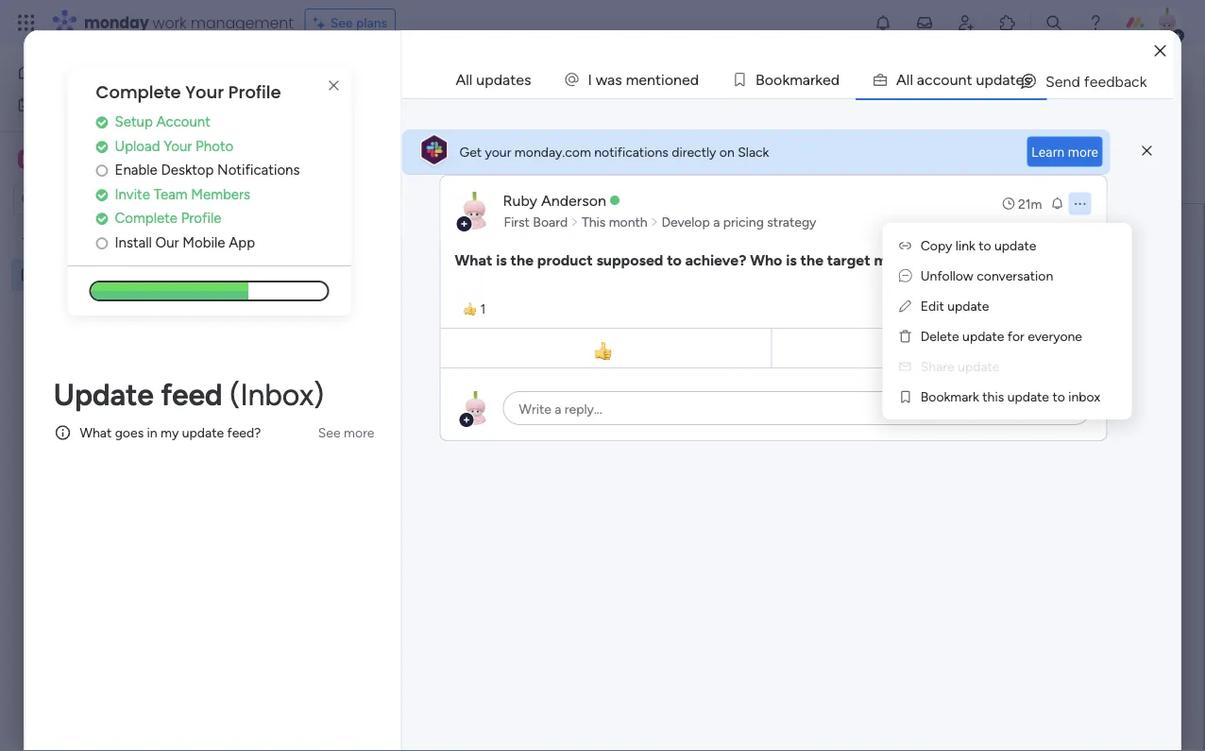 Task type: locate. For each thing, give the bounding box(es) containing it.
hope
[[614, 371, 648, 389]]

dapulse x slim image down "see plans" button
[[323, 75, 345, 97]]

1 horizontal spatial d
[[831, 70, 840, 88]]

on inside with these result, we hope to have a better pulse on wellness at our organization and bring your relevant programming to better support you.
[[801, 371, 819, 389]]

2 m from the left
[[790, 70, 803, 88]]

0 vertical spatial your
[[185, 80, 224, 104]]

unfollow conversation
[[921, 268, 1054, 284]]

survey down 'install our mobile app'
[[171, 267, 210, 283]]

1 horizontal spatial is
[[786, 251, 797, 269]]

1 vertical spatial being
[[135, 267, 168, 283]]

is right who
[[786, 251, 797, 269]]

develop a pricing strategy
[[662, 214, 817, 230]]

invite for invite / 1
[[1081, 71, 1114, 87]]

see
[[330, 15, 353, 31], [318, 424, 341, 441]]

well- up add view icon
[[405, 63, 462, 95]]

k up dapulse integrations icon
[[816, 70, 823, 88]]

1 vertical spatial copy
[[921, 238, 953, 254]]

2 k from the left
[[816, 70, 823, 88]]

see for see plans
[[330, 15, 353, 31]]

r
[[810, 70, 816, 88]]

p
[[985, 70, 994, 88]]

0 vertical spatial first
[[504, 214, 530, 230]]

1 n from the left
[[647, 70, 656, 88]]

team
[[154, 185, 188, 202]]

2 check circle image from the top
[[96, 139, 108, 153]]

1 vertical spatial circle o image
[[96, 236, 108, 250]]

plans
[[356, 15, 387, 31]]

2 horizontal spatial form
[[1075, 163, 1103, 179]]

form for copy
[[1075, 163, 1103, 179]]

0 horizontal spatial first
[[44, 235, 70, 251]]

0 vertical spatial employee well-being survey
[[287, 63, 608, 95]]

1 horizontal spatial edit
[[921, 298, 944, 314]]

setup account
[[115, 113, 211, 130]]

1 horizontal spatial link
[[1106, 163, 1126, 179]]

this month
[[582, 214, 648, 230]]

d for a l l a c c o u n t u p d a t e s
[[994, 70, 1003, 88]]

a left show board description icon at the right of page
[[608, 70, 615, 88]]

none field inside the form form
[[469, 396, 975, 433]]

in left my
[[147, 424, 157, 441]]

4 o from the left
[[941, 70, 950, 88]]

link up unfollow
[[956, 238, 976, 254]]

invite team members link
[[96, 184, 351, 205]]

invite inside button
[[1081, 71, 1114, 87]]

with these result, we hope to have a better pulse on wellness at our organization and bring your relevant programming to better support you.
[[470, 371, 954, 407]]

m left add to favorites icon
[[626, 70, 639, 88]]

the
[[511, 251, 534, 269], [801, 251, 824, 269], [566, 314, 588, 332], [955, 314, 977, 332]]

2 o from the left
[[765, 70, 774, 88]]

1 vertical spatial board
[[74, 235, 108, 251]]

first
[[470, 333, 496, 351]]

n right i
[[674, 70, 682, 88]]

on right pulse
[[801, 371, 819, 389]]

0 vertical spatial work
[[153, 12, 187, 33]]

work for monday
[[153, 12, 187, 33]]

invite team members
[[115, 185, 250, 202]]

employee down first board link
[[470, 251, 620, 293]]

t right p
[[1010, 70, 1016, 88]]

employee well-being survey up add view icon
[[287, 63, 608, 95]]

0 horizontal spatial well-
[[106, 267, 135, 283]]

edit for edit form
[[294, 163, 317, 179]]

s right w
[[615, 70, 622, 88]]

inbox image
[[915, 13, 934, 32]]

reply button
[[776, 333, 1103, 364]]

k right b
[[783, 70, 790, 88]]

thank
[[470, 295, 509, 313]]

copy inside button
[[1040, 163, 1072, 179]]

complete for complete your profile
[[96, 80, 181, 104]]

see down "(inbox)"
[[318, 424, 341, 441]]

form
[[1075, 163, 1103, 179], [321, 163, 349, 179], [592, 314, 624, 332]]

check circle image inside invite team members link
[[96, 187, 108, 201]]

see inside button
[[318, 424, 341, 441]]

with
[[470, 371, 502, 389]]

o left "activity"
[[941, 70, 950, 88]]

1 vertical spatial well-
[[106, 267, 135, 283]]

update
[[995, 238, 1037, 254], [948, 298, 990, 314], [963, 328, 1005, 344], [958, 359, 1000, 375], [1008, 389, 1050, 405], [182, 424, 224, 441]]

Search in workspace field
[[40, 189, 158, 211]]

None field
[[469, 396, 975, 433]]

2 is from the left
[[786, 251, 797, 269]]

this down employee wellbeing survey
[[668, 295, 692, 313]]

1 vertical spatial invite
[[115, 185, 150, 202]]

a l l a c c o u n t u p d a t e s
[[897, 70, 1031, 88]]

what is the product supposed to achieve? who is the target market?
[[455, 251, 931, 269]]

the up reply
[[955, 314, 977, 332]]

see for see more
[[318, 424, 341, 441]]

bring
[[585, 389, 619, 407]]

see plans
[[330, 15, 387, 31]]

1 horizontal spatial dapulse x slim image
[[1142, 142, 1152, 159]]

1 horizontal spatial board
[[533, 214, 568, 230]]

employee
[[696, 295, 762, 313]]

e left add to favorites icon
[[639, 70, 647, 88]]

0 horizontal spatial t
[[656, 70, 661, 88]]

3 check circle image from the top
[[96, 187, 108, 201]]

edit inside button
[[294, 163, 317, 179]]

form inside thank you for participating in this employee wellbeing survey! know that you can fill out for the form using your name or simply write 'anonymous' for the first question if you prefer.
[[592, 314, 624, 332]]

dapulse x slim image down feedback at the top of page
[[1142, 142, 1152, 159]]

work right my
[[63, 96, 92, 112]]

2 t from the left
[[967, 70, 973, 88]]

programming
[[713, 389, 803, 407]]

form form
[[250, 204, 1204, 751]]

1 circle o image from the top
[[96, 163, 108, 177]]

/ for 4
[[1098, 113, 1103, 129]]

0 vertical spatial edit
[[294, 163, 317, 179]]

3 d from the left
[[994, 70, 1003, 88]]

in inside thank you for participating in this employee wellbeing survey! know that you can fill out for the form using your name or simply write 'anonymous' for the first question if you prefer.
[[652, 295, 664, 313]]

better down "wellness" in the right of the page
[[825, 389, 866, 407]]

powered by
[[379, 162, 459, 180]]

1 horizontal spatial form
[[592, 314, 624, 332]]

show board description image
[[621, 70, 644, 89]]

employee down "see plans" button
[[287, 63, 399, 95]]

in up using
[[652, 295, 664, 313]]

form left 'powered'
[[321, 163, 349, 179]]

options image
[[1073, 196, 1088, 211]]

close image
[[1155, 44, 1166, 58]]

1 check circle image from the top
[[96, 115, 108, 129]]

bookmark this update to inbox image
[[898, 389, 913, 404]]

2 horizontal spatial you
[[956, 295, 981, 313]]

circle o image down check circle icon
[[96, 236, 108, 250]]

delete update for everyone image
[[898, 329, 913, 344]]

workspace selection element
[[18, 148, 158, 172]]

for up share update menu item
[[1008, 328, 1025, 344]]

check circle image left upload
[[96, 139, 108, 153]]

link down 4
[[1106, 163, 1126, 179]]

circle o image up "search in workspace" "field"
[[96, 163, 108, 177]]

o right show board description icon at the right of page
[[665, 70, 674, 88]]

the up the if
[[566, 314, 588, 332]]

send feedback
[[1046, 72, 1147, 90]]

update up conversation
[[995, 238, 1037, 254]]

1 t from the left
[[656, 70, 661, 88]]

0 horizontal spatial you
[[513, 295, 538, 313]]

circle o image inside install our mobile app link
[[96, 236, 108, 250]]

first board
[[504, 214, 568, 230], [44, 235, 108, 251]]

slider arrow image left this
[[571, 213, 579, 231]]

0 horizontal spatial edit
[[294, 163, 317, 179]]

know
[[884, 295, 922, 313]]

work right monday
[[153, 12, 187, 33]]

n left i
[[647, 70, 656, 88]]

what left goes
[[80, 424, 112, 441]]

3 t from the left
[[1010, 70, 1016, 88]]

0 horizontal spatial your
[[485, 144, 511, 160]]

share update menu item
[[898, 355, 1117, 378]]

0 vertical spatial see
[[330, 15, 353, 31]]

1 horizontal spatial first board
[[504, 214, 568, 230]]

0 horizontal spatial m
[[626, 70, 639, 88]]

1 horizontal spatial /
[[1117, 71, 1122, 87]]

1 vertical spatial /
[[1098, 113, 1103, 129]]

form inside button
[[1075, 163, 1103, 179]]

slider arrow image right month at the right top
[[651, 213, 659, 231]]

form down learn more on the right of page
[[1075, 163, 1103, 179]]

1 horizontal spatial k
[[816, 70, 823, 88]]

1 vertical spatial dapulse x slim image
[[1142, 142, 1152, 159]]

share
[[921, 359, 955, 375]]

1 vertical spatial first board
[[44, 235, 108, 251]]

update down reply
[[958, 359, 1000, 375]]

first down ruby
[[504, 214, 530, 230]]

powered
[[379, 162, 438, 180]]

your for photo
[[164, 137, 192, 154]]

more inside button
[[344, 424, 375, 441]]

0 horizontal spatial copy
[[921, 238, 953, 254]]

1 horizontal spatial work
[[153, 12, 187, 33]]

workforms logo image
[[466, 156, 573, 186]]

copy for copy form link
[[1040, 163, 1072, 179]]

a right write
[[555, 401, 562, 417]]

2 horizontal spatial employee
[[470, 251, 620, 293]]

0 vertical spatial more
[[1068, 144, 1099, 159]]

0 horizontal spatial in
[[147, 424, 157, 441]]

form down "participating"
[[592, 314, 624, 332]]

bookmark
[[921, 389, 980, 405]]

survey left show board description icon at the right of page
[[533, 63, 608, 95]]

management
[[191, 12, 294, 33]]

2 horizontal spatial t
[[1010, 70, 1016, 88]]

form inside button
[[321, 163, 349, 179]]

1 horizontal spatial this
[[983, 389, 1004, 405]]

edit right edit update icon
[[921, 298, 944, 314]]

0 horizontal spatial more
[[344, 424, 375, 441]]

tab list
[[440, 60, 1174, 98]]

setup
[[115, 113, 153, 130]]

1 horizontal spatial your
[[623, 389, 653, 407]]

what up thank
[[455, 251, 493, 269]]

1 vertical spatial check circle image
[[96, 139, 108, 153]]

list box
[[0, 223, 241, 546]]

out
[[517, 314, 539, 332]]

copy
[[1040, 163, 1072, 179], [921, 238, 953, 254]]

members
[[191, 185, 250, 202]]

1 vertical spatial more
[[344, 424, 375, 441]]

slider arrow image
[[571, 213, 579, 231], [651, 213, 659, 231]]

complete your profile
[[96, 80, 281, 104]]

develop a pricing strategy link
[[659, 213, 820, 231]]

1 vertical spatial work
[[63, 96, 92, 112]]

first down "search in workspace" "field"
[[44, 235, 70, 251]]

1 vertical spatial your
[[667, 314, 697, 332]]

1 vertical spatial link
[[956, 238, 976, 254]]

by
[[442, 162, 459, 180]]

0 vertical spatial what
[[455, 251, 493, 269]]

check circle image up check circle icon
[[96, 187, 108, 201]]

for down that
[[932, 314, 951, 332]]

that
[[925, 295, 953, 313]]

board down check circle icon
[[74, 235, 108, 251]]

your
[[185, 80, 224, 104], [164, 137, 192, 154]]

your
[[485, 144, 511, 160], [667, 314, 697, 332], [623, 389, 653, 407]]

thank you for participating in this employee wellbeing survey! know that you can fill out for the form using your name or simply write 'anonymous' for the first question if you prefer.
[[470, 295, 981, 351]]

first
[[504, 214, 530, 230], [44, 235, 70, 251]]

update
[[53, 376, 154, 413]]

check circle image
[[96, 115, 108, 129], [96, 139, 108, 153], [96, 187, 108, 201]]

0 horizontal spatial s
[[615, 70, 622, 88]]

0 horizontal spatial is
[[496, 251, 507, 269]]

d
[[690, 70, 699, 88], [831, 70, 840, 88], [994, 70, 1003, 88]]

first board down ruby
[[504, 214, 568, 230]]

for up question
[[542, 295, 561, 313]]

0 vertical spatial link
[[1106, 163, 1126, 179]]

feed?
[[227, 424, 261, 441]]

a inside with these result, we hope to have a better pulse on wellness at our organization and bring your relevant programming to better support you.
[[706, 371, 713, 389]]

link inside button
[[1106, 163, 1126, 179]]

2 slider arrow image from the left
[[651, 213, 659, 231]]

0 horizontal spatial /
[[1098, 113, 1103, 129]]

1 vertical spatial edit
[[921, 298, 944, 314]]

t left p
[[967, 70, 973, 88]]

2 e from the left
[[682, 70, 690, 88]]

1 horizontal spatial being
[[462, 63, 527, 95]]

0 horizontal spatial u
[[950, 70, 958, 88]]

v2 unfollow image
[[899, 268, 912, 284]]

learn more
[[1032, 144, 1099, 159]]

install
[[115, 234, 152, 251]]

see inside button
[[330, 15, 353, 31]]

dapulse x slim image
[[323, 75, 345, 97], [1142, 142, 1152, 159]]

public board image
[[20, 266, 38, 284]]

check circle image for setup
[[96, 115, 108, 129]]

1 vertical spatial employee well-being survey
[[44, 267, 210, 283]]

0 horizontal spatial work
[[63, 96, 92, 112]]

list box containing first board
[[0, 223, 241, 546]]

0 horizontal spatial what
[[80, 424, 112, 441]]

your right get
[[485, 144, 511, 160]]

automate
[[1035, 113, 1094, 129]]

see left plans
[[330, 15, 353, 31]]

complete up setup
[[96, 80, 181, 104]]

1 vertical spatial first
[[44, 235, 70, 251]]

anderson
[[541, 191, 606, 209]]

1 d from the left
[[690, 70, 699, 88]]

e right the r
[[823, 70, 831, 88]]

1 vertical spatial better
[[825, 389, 866, 407]]

more for learn more
[[1068, 144, 1099, 159]]

check circle image left setup
[[96, 115, 108, 129]]

1 horizontal spatial slider arrow image
[[651, 213, 659, 231]]

edit up invite team members link
[[294, 163, 317, 179]]

ruby
[[503, 191, 538, 209]]

copy right copy link to update "image"
[[921, 238, 953, 254]]

0 vertical spatial board
[[533, 214, 568, 230]]

employee well-being survey down "install"
[[44, 267, 210, 283]]

c
[[925, 70, 933, 88], [933, 70, 941, 88]]

group
[[469, 505, 975, 624]]

s
[[615, 70, 622, 88], [1024, 70, 1031, 88]]

4
[[1107, 113, 1115, 129]]

1 vertical spatial complete
[[115, 210, 178, 227]]

m
[[626, 70, 639, 88], [790, 70, 803, 88]]

circle o image inside enable desktop notifications link
[[96, 163, 108, 177]]

n left p
[[958, 70, 967, 88]]

0 vertical spatial being
[[462, 63, 527, 95]]

better up programming
[[717, 371, 758, 389]]

circle o image
[[96, 163, 108, 177], [96, 236, 108, 250]]

prefer.
[[603, 333, 646, 351]]

1 horizontal spatial profile
[[228, 80, 281, 104]]

this down share update menu item
[[983, 389, 1004, 405]]

0 horizontal spatial form
[[321, 163, 349, 179]]

0 horizontal spatial profile
[[181, 210, 222, 227]]

2 l from the left
[[910, 70, 913, 88]]

o right b
[[774, 70, 783, 88]]

invite members image
[[957, 13, 976, 32]]

everyone
[[1028, 328, 1083, 344]]

1 vertical spatial 1
[[480, 301, 486, 317]]

your down "hope" at the right of page
[[623, 389, 653, 407]]

photo
[[196, 137, 234, 154]]

to up unfollow conversation
[[979, 238, 992, 254]]

s left send
[[1024, 70, 1031, 88]]

more inside "button"
[[1068, 144, 1099, 159]]

desktop
[[161, 161, 214, 178]]

update inside menu item
[[958, 359, 1000, 375]]

to left inbox
[[1053, 389, 1065, 405]]

to down "develop"
[[667, 251, 682, 269]]

/ inside button
[[1117, 71, 1122, 87]]

you right that
[[956, 295, 981, 313]]

your up setup account link
[[185, 80, 224, 104]]

1 horizontal spatial m
[[790, 70, 803, 88]]

1 vertical spatial what
[[80, 424, 112, 441]]

0 vertical spatial survey
[[533, 63, 608, 95]]

m left the r
[[790, 70, 803, 88]]

board
[[533, 214, 568, 230], [74, 235, 108, 251]]

your for profile
[[185, 80, 224, 104]]

you right the if
[[575, 333, 599, 351]]

profile up mobile
[[181, 210, 222, 227]]

check circle image inside upload your photo link
[[96, 139, 108, 153]]

0 vertical spatial /
[[1117, 71, 1122, 87]]

you up out
[[513, 295, 538, 313]]

your down account
[[164, 137, 192, 154]]

what for what is the product supposed to achieve? who is the target market?
[[455, 251, 493, 269]]

1 vertical spatial your
[[164, 137, 192, 154]]

1 horizontal spatial copy
[[1040, 163, 1072, 179]]

0 vertical spatial complete
[[96, 80, 181, 104]]

profile up setup account link
[[228, 80, 281, 104]]

support
[[870, 389, 922, 407]]

complete profile
[[115, 210, 222, 227]]

notifications
[[594, 144, 669, 160]]

0 horizontal spatial better
[[717, 371, 758, 389]]

delete
[[921, 328, 959, 344]]

1 horizontal spatial s
[[1024, 70, 1031, 88]]

work inside button
[[63, 96, 92, 112]]

1 horizontal spatial what
[[455, 251, 493, 269]]

my work
[[42, 96, 92, 112]]

option
[[0, 226, 241, 230]]

integrate
[[838, 113, 893, 129]]

feedback
[[1084, 72, 1147, 90]]

t right show board description icon at the right of page
[[656, 70, 661, 88]]

check circle image inside setup account link
[[96, 115, 108, 129]]

copy down learn
[[1040, 163, 1072, 179]]

more
[[1068, 144, 1099, 159], [344, 424, 375, 441]]

what
[[455, 251, 493, 269], [80, 424, 112, 441]]

1 e from the left
[[639, 70, 647, 88]]

on left slack
[[720, 144, 735, 160]]

d for i w a s m e n t i o n e d
[[690, 70, 699, 88]]

1 vertical spatial see
[[318, 424, 341, 441]]

is up thank
[[496, 251, 507, 269]]

0 horizontal spatial invite
[[115, 185, 150, 202]]

2 c from the left
[[933, 70, 941, 88]]

link
[[1106, 163, 1126, 179], [956, 238, 976, 254]]

2 circle o image from the top
[[96, 236, 108, 250]]

1 is from the left
[[496, 251, 507, 269]]

see plans button
[[305, 9, 396, 37]]

more for see more
[[344, 424, 375, 441]]

e right p
[[1016, 70, 1024, 88]]

well- down "install"
[[106, 267, 135, 283]]

0 vertical spatial 1
[[1125, 71, 1131, 87]]

0 horizontal spatial d
[[690, 70, 699, 88]]

0 horizontal spatial slider arrow image
[[571, 213, 579, 231]]

2 vertical spatial check circle image
[[96, 187, 108, 201]]

0 vertical spatial copy
[[1040, 163, 1072, 179]]

m
[[22, 151, 33, 167]]

see more
[[318, 424, 375, 441]]

0 horizontal spatial k
[[783, 70, 790, 88]]

e
[[639, 70, 647, 88], [682, 70, 690, 88], [823, 70, 831, 88], [1016, 70, 1024, 88]]

on
[[720, 144, 735, 160], [801, 371, 819, 389]]

o
[[665, 70, 674, 88], [765, 70, 774, 88], [774, 70, 783, 88], [941, 70, 950, 88]]

0 vertical spatial this
[[668, 295, 692, 313]]

complete up "install"
[[115, 210, 178, 227]]

add view image
[[431, 114, 439, 128]]

1 m from the left
[[626, 70, 639, 88]]

enable desktop notifications link
[[96, 159, 351, 181]]

your right using
[[667, 314, 697, 332]]



Task type: describe. For each thing, give the bounding box(es) containing it.
supposed
[[596, 251, 663, 269]]

14. Anything you want to add? text field
[[469, 505, 975, 624]]

a left pricing
[[713, 214, 720, 230]]

automate / 4
[[1035, 113, 1115, 129]]

i
[[588, 70, 592, 88]]

1 horizontal spatial employee
[[287, 63, 399, 95]]

1 l from the left
[[907, 70, 910, 88]]

1 horizontal spatial better
[[825, 389, 866, 407]]

1 vertical spatial this
[[983, 389, 1004, 405]]

participating
[[565, 295, 649, 313]]

form for edit
[[321, 163, 349, 179]]

to left have
[[652, 371, 666, 389]]

b o o k m a r k e d
[[756, 70, 840, 88]]

m for a
[[790, 70, 803, 88]]

reply
[[931, 339, 969, 357]]

this
[[582, 214, 606, 230]]

upload your photo link
[[96, 135, 351, 157]]

what for what goes in my update feed?
[[80, 424, 112, 441]]

0 horizontal spatial dapulse x slim image
[[323, 75, 345, 97]]

circle o image for enable
[[96, 163, 108, 177]]

copy link to update image
[[898, 238, 913, 253]]

1 horizontal spatial you
[[575, 333, 599, 351]]

fill
[[498, 314, 513, 332]]

1 k from the left
[[783, 70, 790, 88]]

reply...
[[565, 401, 602, 417]]

1 horizontal spatial first
[[504, 214, 530, 230]]

4 e from the left
[[1016, 70, 1024, 88]]

mobile
[[183, 234, 225, 251]]

1 horizontal spatial survey
[[533, 63, 608, 95]]

have
[[670, 371, 702, 389]]

a right b
[[803, 70, 810, 88]]

0 vertical spatial better
[[717, 371, 758, 389]]

help image
[[1086, 13, 1105, 32]]

m for e
[[626, 70, 639, 88]]

share update
[[921, 359, 1000, 375]]

circle o image for install
[[96, 236, 108, 250]]

work for my
[[63, 96, 92, 112]]

survey
[[788, 251, 891, 293]]

notifications image
[[874, 13, 893, 32]]

wellbeing
[[628, 251, 780, 293]]

notifications
[[217, 161, 300, 178]]

this inside thank you for participating in this employee wellbeing survey! know that you can fill out for the form using your name or simply write 'anonymous' for the first question if you prefer.
[[668, 295, 692, 313]]

pricing
[[723, 214, 764, 230]]

update down share update menu item
[[1008, 389, 1050, 405]]

updates
[[476, 70, 531, 88]]

for up the if
[[543, 314, 562, 332]]

our
[[155, 234, 179, 251]]

group inside the form form
[[469, 505, 975, 624]]

copy for copy link to update
[[921, 238, 953, 254]]

3 o from the left
[[774, 70, 783, 88]]

1 horizontal spatial employee well-being survey
[[287, 63, 608, 95]]

2 u from the left
[[976, 70, 985, 88]]

/ for 1
[[1117, 71, 1122, 87]]

upload
[[115, 137, 160, 154]]

we
[[591, 371, 610, 389]]

wellbeing
[[765, 295, 829, 313]]

employee inside the form form
[[470, 251, 620, 293]]

at
[[883, 371, 896, 389]]

3 e from the left
[[823, 70, 831, 88]]

what goes in my update feed?
[[80, 424, 261, 441]]

update feed (inbox)
[[53, 376, 324, 413]]

21m link
[[1001, 194, 1042, 213]]

2 s from the left
[[1024, 70, 1031, 88]]

dapulse integrations image
[[817, 114, 831, 128]]

21m
[[1018, 196, 1042, 212]]

1 c from the left
[[925, 70, 933, 88]]

all
[[456, 70, 473, 88]]

setup account link
[[96, 111, 351, 133]]

the left target
[[801, 251, 824, 269]]

get
[[460, 144, 482, 160]]

a right p
[[1003, 70, 1010, 88]]

goes
[[115, 424, 144, 441]]

a right a
[[917, 70, 925, 88]]

ruby anderson image
[[1153, 8, 1183, 38]]

upload your photo
[[115, 137, 234, 154]]

edit for edit update
[[921, 298, 944, 314]]

and
[[557, 389, 581, 407]]

0 horizontal spatial employee well-being survey
[[44, 267, 210, 283]]

apps image
[[999, 13, 1017, 32]]

update right my
[[182, 424, 224, 441]]

add to favorites image
[[653, 69, 672, 88]]

write
[[805, 314, 839, 332]]

account
[[156, 113, 211, 130]]

0 vertical spatial well-
[[405, 63, 462, 95]]

bookmark this update to inbox
[[921, 389, 1101, 405]]

these
[[505, 371, 543, 389]]

can
[[470, 314, 494, 332]]

tab list containing all updates
[[440, 60, 1174, 98]]

organization
[[470, 389, 553, 407]]

install our mobile app
[[115, 234, 255, 251]]

Employee well-being survey field
[[282, 63, 613, 95]]

unfollow
[[921, 268, 974, 284]]

form button
[[361, 106, 420, 136]]

to right programming
[[807, 389, 821, 407]]

2 d from the left
[[831, 70, 840, 88]]

enable desktop notifications
[[115, 161, 300, 178]]

copy form link button
[[1005, 156, 1134, 186]]

the down first board link
[[511, 251, 534, 269]]

3 n from the left
[[958, 70, 967, 88]]

reminder image
[[1050, 196, 1065, 211]]

autopilot image
[[1012, 108, 1028, 132]]

survey inside list box
[[171, 267, 210, 283]]

0 vertical spatial profile
[[228, 80, 281, 104]]

w
[[596, 70, 608, 88]]

1 u from the left
[[950, 70, 958, 88]]

check circle image for invite
[[96, 187, 108, 201]]

i w a s m e n t i o n e d
[[588, 70, 699, 88]]

2 n from the left
[[674, 70, 682, 88]]

a
[[897, 70, 907, 88]]

'anonymous'
[[842, 314, 928, 332]]

0 vertical spatial on
[[720, 144, 735, 160]]

first board inside list box
[[44, 235, 108, 251]]

achieve?
[[685, 251, 747, 269]]

share update image
[[898, 359, 913, 374]]

send
[[1046, 72, 1081, 90]]

update down unfollow conversation
[[948, 298, 990, 314]]

i
[[661, 70, 665, 88]]

main workspace
[[43, 150, 155, 168]]

monday work management
[[84, 12, 294, 33]]

your inside thank you for participating in this employee wellbeing survey! know that you can fill out for the form using your name or simply write 'anonymous' for the first question if you prefer.
[[667, 314, 697, 332]]

0 horizontal spatial 1
[[480, 301, 486, 317]]

1 s from the left
[[615, 70, 622, 88]]

search everything image
[[1045, 13, 1064, 32]]

being inside list box
[[135, 267, 168, 283]]

complete for complete profile
[[115, 210, 178, 227]]

survey!
[[833, 295, 880, 313]]

first board link
[[501, 213, 571, 231]]

this month link
[[579, 213, 651, 231]]

my
[[161, 424, 179, 441]]

1 horizontal spatial 1
[[1125, 71, 1131, 87]]

monday.com
[[515, 144, 591, 160]]

workspace
[[80, 150, 155, 168]]

form
[[375, 113, 405, 129]]

update up the share update
[[963, 328, 1005, 344]]

result,
[[547, 371, 587, 389]]

1 slider arrow image from the left
[[571, 213, 579, 231]]

0 vertical spatial your
[[485, 144, 511, 160]]

edit update image
[[898, 299, 913, 314]]

0 horizontal spatial employee
[[44, 267, 103, 283]]

main
[[43, 150, 77, 168]]

my work button
[[11, 89, 203, 120]]

1 o from the left
[[665, 70, 674, 88]]

my
[[42, 96, 60, 112]]

check circle image for upload
[[96, 139, 108, 153]]

your inside with these result, we hope to have a better pulse on wellness at our organization and bring your relevant programming to better support you.
[[623, 389, 653, 407]]

month
[[609, 214, 648, 230]]

if
[[562, 333, 571, 351]]

well- inside list box
[[106, 267, 135, 283]]

send feedback button
[[1012, 66, 1155, 96]]

you.
[[926, 389, 954, 407]]

invite for invite team members
[[115, 185, 150, 202]]

select product image
[[17, 13, 36, 32]]

see more button
[[311, 417, 382, 448]]

check circle image
[[96, 211, 108, 226]]

workspace image
[[18, 149, 37, 170]]

pulse
[[762, 371, 798, 389]]

0 horizontal spatial board
[[74, 235, 108, 251]]

name
[[701, 314, 737, 332]]

ruby anderson
[[503, 191, 606, 209]]

1 vertical spatial in
[[147, 424, 157, 441]]

develop
[[662, 214, 710, 230]]

our
[[900, 371, 922, 389]]

strategy
[[767, 214, 817, 230]]



Task type: vqa. For each thing, say whether or not it's contained in the screenshot.
Add
no



